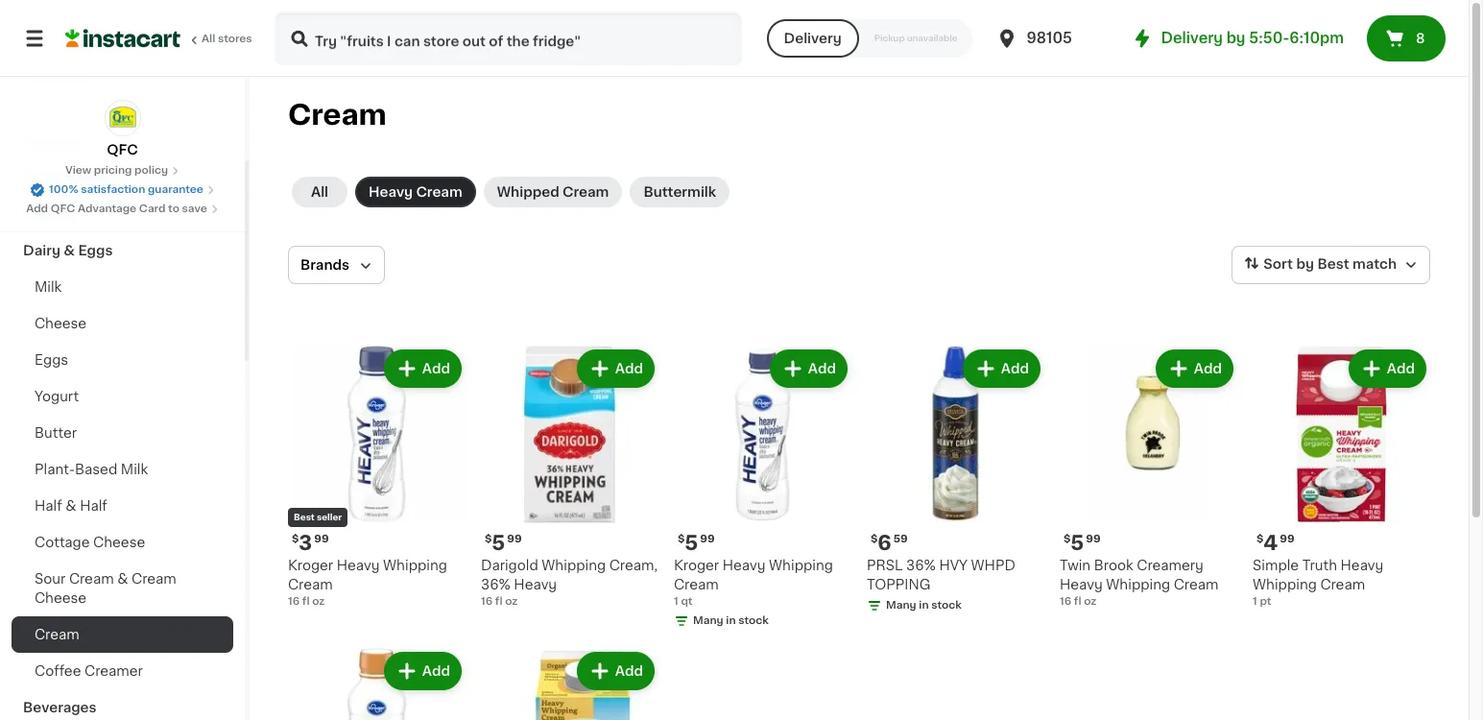 Task type: vqa. For each thing, say whether or not it's contained in the screenshot.
3,000 Lumen Led Flashlight With Rechargeable Batteries
no



Task type: locate. For each thing, give the bounding box(es) containing it.
heavy inside darigold whipping cream, 36% heavy 16 fl oz
[[514, 578, 557, 592]]

all for all stores
[[202, 34, 215, 44]]

36% down darigold
[[481, 578, 511, 592]]

$ inside $ 3 99
[[292, 534, 299, 545]]

by left '5:50-'
[[1227, 31, 1246, 45]]

0 horizontal spatial 1
[[674, 596, 679, 607]]

5 99 from the left
[[1280, 534, 1295, 545]]

all stores
[[202, 34, 252, 44]]

half & half link
[[12, 488, 233, 524]]

$ up qt
[[678, 534, 685, 545]]

4 99 from the left
[[1086, 534, 1101, 545]]

coffee creamer link
[[12, 653, 233, 690]]

& right dairy
[[64, 244, 75, 257]]

best for best match
[[1318, 258, 1350, 271]]

product group containing 6
[[867, 346, 1045, 618]]

$ for simple
[[1257, 534, 1264, 545]]

many in stock
[[886, 600, 962, 611], [693, 616, 769, 626]]

1 inside kroger heavy whipping cream 1 qt
[[674, 596, 679, 607]]

cream down cottage cheese link
[[132, 572, 176, 586]]

2 horizontal spatial oz
[[1084, 596, 1097, 607]]

99 for kroger
[[314, 534, 329, 545]]

2 horizontal spatial fl
[[1074, 596, 1082, 607]]

2 16 from the left
[[481, 596, 493, 607]]

2 $ 5 99 from the left
[[678, 533, 715, 553]]

99 up kroger heavy whipping cream 1 qt
[[700, 534, 715, 545]]

1 horizontal spatial all
[[311, 185, 329, 199]]

$ 5 99 up qt
[[678, 533, 715, 553]]

cheese down half & half link
[[93, 536, 145, 549]]

recipes
[[23, 134, 79, 148]]

policy
[[135, 165, 168, 176]]

99 up darigold
[[507, 534, 522, 545]]

kroger for kroger heavy whipping cream 16 fl oz
[[288, 559, 333, 572]]

1 oz from the left
[[312, 596, 325, 607]]

0 horizontal spatial best
[[294, 513, 315, 521]]

sour cream & cream cheese link
[[12, 561, 233, 617]]

coffee creamer
[[35, 665, 143, 678]]

best
[[1318, 258, 1350, 271], [294, 513, 315, 521]]

satisfaction
[[81, 184, 145, 195]]

beverages link
[[12, 690, 233, 720]]

view pricing policy
[[65, 165, 168, 176]]

1 horizontal spatial 36%
[[907, 559, 936, 572]]

product group
[[288, 346, 466, 610], [481, 346, 659, 610], [674, 346, 852, 633], [867, 346, 1045, 618], [1060, 346, 1238, 610], [1253, 346, 1431, 610], [288, 648, 466, 720], [481, 648, 659, 720]]

5 $ from the left
[[1064, 534, 1071, 545]]

many down kroger heavy whipping cream 1 qt
[[693, 616, 724, 626]]

1 kroger from the left
[[288, 559, 333, 572]]

fl down darigold
[[495, 596, 503, 607]]

1 $ from the left
[[292, 534, 299, 545]]

99 for simple
[[1280, 534, 1295, 545]]

half down "plant-based milk" at the bottom of the page
[[80, 499, 107, 513]]

many down topping
[[886, 600, 917, 611]]

0 horizontal spatial 5
[[492, 533, 505, 553]]

1 vertical spatial best
[[294, 513, 315, 521]]

$ up "twin"
[[1064, 534, 1071, 545]]

0 vertical spatial 36%
[[907, 559, 936, 572]]

prsl 36% hvy whpd topping
[[867, 559, 1016, 592]]

5 for darigold whipping cream, 36% heavy
[[492, 533, 505, 553]]

beverages
[[23, 701, 97, 715]]

98105 button
[[996, 12, 1112, 65]]

dairy & eggs link
[[12, 232, 233, 269]]

delivery inside button
[[784, 32, 842, 45]]

many in stock down topping
[[886, 600, 962, 611]]

16 down "twin"
[[1060, 596, 1072, 607]]

cream inside kroger heavy whipping cream 1 qt
[[674, 578, 719, 592]]

0 horizontal spatial 36%
[[481, 578, 511, 592]]

plant-based milk
[[35, 463, 148, 476]]

cottage
[[35, 536, 90, 549]]

3
[[299, 533, 312, 553]]

recipes link
[[12, 123, 233, 159]]

heavy inside simple truth heavy whipping cream 1 pt
[[1341, 559, 1384, 572]]

whipped cream link
[[484, 177, 623, 207]]

$ inside $ 6 59
[[871, 534, 878, 545]]

1 vertical spatial by
[[1297, 258, 1315, 271]]

1 5 from the left
[[492, 533, 505, 553]]

1 1 from the left
[[674, 596, 679, 607]]

produce
[[23, 207, 82, 221]]

0 horizontal spatial stock
[[739, 616, 769, 626]]

1 horizontal spatial best
[[1318, 258, 1350, 271]]

6:10pm
[[1290, 31, 1345, 45]]

all for all
[[311, 185, 329, 199]]

1 horizontal spatial $ 5 99
[[678, 533, 715, 553]]

thanksgiving link
[[12, 159, 233, 196]]

cream up the coffee
[[35, 628, 79, 642]]

99 right 3
[[314, 534, 329, 545]]

2 horizontal spatial $ 5 99
[[1064, 533, 1101, 553]]

0 vertical spatial in
[[919, 600, 929, 611]]

2 $ from the left
[[485, 534, 492, 545]]

cream inside twin brook creamery heavy whipping cream 16 fl oz
[[1174, 578, 1219, 592]]

2 vertical spatial &
[[117, 572, 128, 586]]

99 inside $ 4 99
[[1280, 534, 1295, 545]]

simple
[[1253, 559, 1300, 572]]

delivery
[[1162, 31, 1224, 45], [784, 32, 842, 45]]

plant-based milk link
[[12, 451, 233, 488]]

oz inside darigold whipping cream, 36% heavy 16 fl oz
[[505, 596, 518, 607]]

99 inside $ 3 99
[[314, 534, 329, 545]]

by inside 'field'
[[1297, 258, 1315, 271]]

0 horizontal spatial all
[[202, 34, 215, 44]]

product group containing 3
[[288, 346, 466, 610]]

0 vertical spatial best
[[1318, 258, 1350, 271]]

fl inside twin brook creamery heavy whipping cream 16 fl oz
[[1074, 596, 1082, 607]]

0 horizontal spatial eggs
[[35, 353, 68, 367]]

1 $ 5 99 from the left
[[485, 533, 522, 553]]

best left match
[[1318, 258, 1350, 271]]

0 horizontal spatial delivery
[[784, 32, 842, 45]]

1 vertical spatial all
[[311, 185, 329, 199]]

59
[[894, 534, 908, 545]]

heavy
[[369, 185, 413, 199], [337, 559, 380, 572], [723, 559, 766, 572], [1341, 559, 1384, 572], [514, 578, 557, 592], [1060, 578, 1103, 592]]

2 kroger from the left
[[674, 559, 719, 572]]

99 right 4
[[1280, 534, 1295, 545]]

half
[[35, 499, 62, 513], [80, 499, 107, 513]]

stock down prsl 36% hvy whpd topping
[[932, 600, 962, 611]]

16 inside kroger heavy whipping cream 16 fl oz
[[288, 596, 300, 607]]

cheese up the eggs link
[[35, 317, 87, 330]]

by right sort
[[1297, 258, 1315, 271]]

5 up darigold
[[492, 533, 505, 553]]

0 vertical spatial by
[[1227, 31, 1246, 45]]

oz down $ 3 99
[[312, 596, 325, 607]]

2 horizontal spatial 5
[[1071, 533, 1085, 553]]

fl down "twin"
[[1074, 596, 1082, 607]]

fl
[[302, 596, 310, 607], [495, 596, 503, 607], [1074, 596, 1082, 607]]

$ down the best seller
[[292, 534, 299, 545]]

dairy
[[23, 244, 60, 257]]

whipped cream
[[497, 185, 609, 199]]

cream down truth
[[1321, 578, 1366, 592]]

0 vertical spatial all
[[202, 34, 215, 44]]

qt
[[681, 596, 693, 607]]

& up cottage
[[66, 499, 76, 513]]

1 half from the left
[[35, 499, 62, 513]]

oz
[[312, 596, 325, 607], [505, 596, 518, 607], [1084, 596, 1097, 607]]

to
[[168, 204, 179, 214]]

$ 5 99 up "twin"
[[1064, 533, 1101, 553]]

0 vertical spatial qfc
[[107, 143, 138, 157]]

milk right based
[[121, 463, 148, 476]]

whipping left prsl
[[769, 559, 833, 572]]

99
[[314, 534, 329, 545], [507, 534, 522, 545], [700, 534, 715, 545], [1086, 534, 1101, 545], [1280, 534, 1295, 545]]

1
[[674, 596, 679, 607], [1253, 596, 1258, 607]]

simple truth heavy whipping cream 1 pt
[[1253, 559, 1384, 607]]

1 16 from the left
[[288, 596, 300, 607]]

0 horizontal spatial $ 5 99
[[485, 533, 522, 553]]

1 left pt
[[1253, 596, 1258, 607]]

1 horizontal spatial 1
[[1253, 596, 1258, 607]]

best seller
[[294, 513, 342, 521]]

& for dairy
[[64, 244, 75, 257]]

1 horizontal spatial 5
[[685, 533, 698, 553]]

1 vertical spatial many
[[693, 616, 724, 626]]

2 vertical spatial cheese
[[35, 592, 87, 605]]

best left seller
[[294, 513, 315, 521]]

seller
[[317, 513, 342, 521]]

darigold
[[481, 559, 539, 572]]

2 99 from the left
[[507, 534, 522, 545]]

best inside 'field'
[[1318, 258, 1350, 271]]

3 99 from the left
[[700, 534, 715, 545]]

1 horizontal spatial in
[[919, 600, 929, 611]]

1 horizontal spatial kroger
[[674, 559, 719, 572]]

36% up topping
[[907, 559, 936, 572]]

twin
[[1060, 559, 1091, 572]]

$ up darigold
[[485, 534, 492, 545]]

1 horizontal spatial stock
[[932, 600, 962, 611]]

0 horizontal spatial milk
[[35, 280, 62, 294]]

0 vertical spatial many
[[886, 600, 917, 611]]

2 fl from the left
[[495, 596, 503, 607]]

in down topping
[[919, 600, 929, 611]]

qfc up view pricing policy link
[[107, 143, 138, 157]]

in down kroger heavy whipping cream 1 qt
[[726, 616, 736, 626]]

kroger inside kroger heavy whipping cream 16 fl oz
[[288, 559, 333, 572]]

0 vertical spatial &
[[64, 244, 75, 257]]

16
[[288, 596, 300, 607], [481, 596, 493, 607], [1060, 596, 1072, 607]]

2 5 from the left
[[685, 533, 698, 553]]

99 for twin
[[1086, 534, 1101, 545]]

16 down darigold
[[481, 596, 493, 607]]

stock down kroger heavy whipping cream 1 qt
[[739, 616, 769, 626]]

& down cottage cheese link
[[117, 572, 128, 586]]

heavy inside twin brook creamery heavy whipping cream 16 fl oz
[[1060, 578, 1103, 592]]

cream up all link
[[288, 101, 387, 129]]

hvy
[[940, 559, 968, 572]]

whipping down brook
[[1107, 578, 1171, 592]]

3 oz from the left
[[1084, 596, 1097, 607]]

1 fl from the left
[[302, 596, 310, 607]]

whipping down simple
[[1253, 578, 1317, 592]]

0 vertical spatial cheese
[[35, 317, 87, 330]]

cream right the whipped
[[563, 185, 609, 199]]

None search field
[[275, 12, 742, 65]]

0 horizontal spatial half
[[35, 499, 62, 513]]

0 horizontal spatial qfc
[[51, 204, 75, 214]]

5 up "twin"
[[1071, 533, 1085, 553]]

guarantee
[[148, 184, 203, 195]]

best for best seller
[[294, 513, 315, 521]]

eggs
[[78, 244, 113, 257], [35, 353, 68, 367]]

1 horizontal spatial 16
[[481, 596, 493, 607]]

product group containing 4
[[1253, 346, 1431, 610]]

cream down cottage cheese at the left
[[69, 572, 114, 586]]

5
[[492, 533, 505, 553], [685, 533, 698, 553], [1071, 533, 1085, 553]]

0 horizontal spatial 16
[[288, 596, 300, 607]]

stock
[[932, 600, 962, 611], [739, 616, 769, 626]]

0 vertical spatial stock
[[932, 600, 962, 611]]

36%
[[907, 559, 936, 572], [481, 578, 511, 592]]

0 horizontal spatial oz
[[312, 596, 325, 607]]

$ 5 99 up darigold
[[485, 533, 522, 553]]

whipping left darigold
[[383, 559, 447, 572]]

1 left qt
[[674, 596, 679, 607]]

2 horizontal spatial 16
[[1060, 596, 1072, 607]]

half down plant-
[[35, 499, 62, 513]]

0 horizontal spatial in
[[726, 616, 736, 626]]

1 vertical spatial milk
[[121, 463, 148, 476]]

milk link
[[12, 269, 233, 305]]

many in stock down kroger heavy whipping cream 1 qt
[[693, 616, 769, 626]]

1 vertical spatial &
[[66, 499, 76, 513]]

1 horizontal spatial eggs
[[78, 244, 113, 257]]

3 $ from the left
[[678, 534, 685, 545]]

cream left the whipped
[[416, 185, 463, 199]]

$ inside $ 4 99
[[1257, 534, 1264, 545]]

1 99 from the left
[[314, 534, 329, 545]]

1 horizontal spatial oz
[[505, 596, 518, 607]]

3 $ 5 99 from the left
[[1064, 533, 1101, 553]]

0 horizontal spatial fl
[[302, 596, 310, 607]]

eggs up "yogurt"
[[35, 353, 68, 367]]

lists
[[54, 66, 87, 80]]

oz down "twin"
[[1084, 596, 1097, 607]]

kroger inside kroger heavy whipping cream 1 qt
[[674, 559, 719, 572]]

half & half
[[35, 499, 107, 513]]

yogurt link
[[12, 378, 233, 415]]

kroger up qt
[[674, 559, 719, 572]]

stores
[[218, 34, 252, 44]]

all
[[202, 34, 215, 44], [311, 185, 329, 199]]

kroger down $ 3 99
[[288, 559, 333, 572]]

0 horizontal spatial kroger
[[288, 559, 333, 572]]

1 horizontal spatial by
[[1297, 258, 1315, 271]]

2 1 from the left
[[1253, 596, 1258, 607]]

add button
[[386, 351, 460, 386], [579, 351, 653, 386], [772, 351, 846, 386], [965, 351, 1039, 386], [1158, 351, 1232, 386], [1351, 351, 1425, 386], [386, 654, 460, 689], [579, 654, 653, 689]]

$ up simple
[[1257, 534, 1264, 545]]

3 16 from the left
[[1060, 596, 1072, 607]]

cottage cheese
[[35, 536, 145, 549]]

6 $ from the left
[[1257, 534, 1264, 545]]

cream down $ 3 99
[[288, 578, 333, 592]]

cream down creamery
[[1174, 578, 1219, 592]]

add inside add qfc advantage card to save link
[[26, 204, 48, 214]]

3 5 from the left
[[1071, 533, 1085, 553]]

whipping left cream,
[[542, 559, 606, 572]]

kroger
[[288, 559, 333, 572], [674, 559, 719, 572]]

match
[[1353, 258, 1397, 271]]

cheese
[[35, 317, 87, 330], [93, 536, 145, 549], [35, 592, 87, 605]]

delivery for delivery
[[784, 32, 842, 45]]

1 horizontal spatial delivery
[[1162, 31, 1224, 45]]

whipped
[[497, 185, 560, 199]]

5 up qt
[[685, 533, 698, 553]]

eggs down "advantage"
[[78, 244, 113, 257]]

0 horizontal spatial by
[[1227, 31, 1246, 45]]

1 vertical spatial in
[[726, 616, 736, 626]]

milk down dairy
[[35, 280, 62, 294]]

fl down 3
[[302, 596, 310, 607]]

eggs link
[[12, 342, 233, 378]]

qfc down 100%
[[51, 204, 75, 214]]

qfc inside "link"
[[107, 143, 138, 157]]

save
[[182, 204, 207, 214]]

buttermilk
[[644, 185, 717, 199]]

all left stores
[[202, 34, 215, 44]]

1 horizontal spatial half
[[80, 499, 107, 513]]

in
[[919, 600, 929, 611], [726, 616, 736, 626]]

1 vertical spatial 36%
[[481, 578, 511, 592]]

$ left 59
[[871, 534, 878, 545]]

1 horizontal spatial fl
[[495, 596, 503, 607]]

0 vertical spatial many in stock
[[886, 600, 962, 611]]

cream up qt
[[674, 578, 719, 592]]

4 $ from the left
[[871, 534, 878, 545]]

1 horizontal spatial qfc
[[107, 143, 138, 157]]

16 down 3
[[288, 596, 300, 607]]

5 for kroger heavy whipping cream
[[685, 533, 698, 553]]

1 vertical spatial many in stock
[[693, 616, 769, 626]]

fl inside kroger heavy whipping cream 16 fl oz
[[302, 596, 310, 607]]

1 horizontal spatial many
[[886, 600, 917, 611]]

add qfc advantage card to save
[[26, 204, 207, 214]]

oz down darigold
[[505, 596, 518, 607]]

all up brands on the left of the page
[[311, 185, 329, 199]]

cream inside simple truth heavy whipping cream 1 pt
[[1321, 578, 1366, 592]]

cheese down sour
[[35, 592, 87, 605]]

2 oz from the left
[[505, 596, 518, 607]]

3 fl from the left
[[1074, 596, 1082, 607]]

99 up "twin"
[[1086, 534, 1101, 545]]

5:50-
[[1250, 31, 1290, 45]]



Task type: describe. For each thing, give the bounding box(es) containing it.
99 for darigold
[[507, 534, 522, 545]]

kroger heavy whipping cream 16 fl oz
[[288, 559, 447, 607]]

qfc logo image
[[104, 100, 141, 136]]

oz inside twin brook creamery heavy whipping cream 16 fl oz
[[1084, 596, 1097, 607]]

$ 5 99 for kroger heavy whipping cream
[[678, 533, 715, 553]]

dairy & eggs
[[23, 244, 113, 257]]

4
[[1264, 533, 1279, 553]]

16 inside twin brook creamery heavy whipping cream 16 fl oz
[[1060, 596, 1072, 607]]

sour
[[35, 572, 66, 586]]

kroger for kroger heavy whipping cream 1 qt
[[674, 559, 719, 572]]

1 vertical spatial qfc
[[51, 204, 75, 214]]

creamer
[[85, 665, 143, 678]]

whipping inside simple truth heavy whipping cream 1 pt
[[1253, 578, 1317, 592]]

whipping inside twin brook creamery heavy whipping cream 16 fl oz
[[1107, 578, 1171, 592]]

sort
[[1264, 258, 1294, 271]]

1 inside simple truth heavy whipping cream 1 pt
[[1253, 596, 1258, 607]]

$ 3 99
[[292, 533, 329, 553]]

delivery button
[[767, 19, 859, 58]]

prsl
[[867, 559, 903, 572]]

$ 5 99 for twin brook creamery heavy whipping cream
[[1064, 533, 1101, 553]]

truth
[[1303, 559, 1338, 572]]

0 vertical spatial milk
[[35, 280, 62, 294]]

service type group
[[767, 19, 973, 58]]

& inside sour cream & cream cheese
[[117, 572, 128, 586]]

lists link
[[12, 54, 233, 92]]

all stores link
[[65, 12, 254, 65]]

98105
[[1027, 31, 1073, 45]]

heavy cream link
[[355, 177, 476, 207]]

plant-
[[35, 463, 75, 476]]

thanksgiving
[[23, 171, 115, 184]]

brands button
[[288, 246, 385, 284]]

heavy cream
[[369, 185, 463, 199]]

advantage
[[78, 204, 137, 214]]

heavy inside kroger heavy whipping cream 1 qt
[[723, 559, 766, 572]]

whipping inside darigold whipping cream, 36% heavy 16 fl oz
[[542, 559, 606, 572]]

cheese link
[[12, 305, 233, 342]]

Best match Sort by field
[[1232, 246, 1431, 284]]

brook
[[1095, 559, 1134, 572]]

butter
[[35, 426, 77, 440]]

view pricing policy link
[[65, 163, 180, 179]]

delivery for delivery by 5:50-6:10pm
[[1162, 31, 1224, 45]]

2 half from the left
[[80, 499, 107, 513]]

1 vertical spatial cheese
[[93, 536, 145, 549]]

Search field
[[277, 13, 740, 63]]

heavy inside kroger heavy whipping cream 16 fl oz
[[337, 559, 380, 572]]

sort by
[[1264, 258, 1315, 271]]

cottage cheese link
[[12, 524, 233, 561]]

0 horizontal spatial many in stock
[[693, 616, 769, 626]]

oz inside kroger heavy whipping cream 16 fl oz
[[312, 596, 325, 607]]

by for sort
[[1297, 258, 1315, 271]]

1 vertical spatial eggs
[[35, 353, 68, 367]]

$ for twin
[[1064, 534, 1071, 545]]

delivery by 5:50-6:10pm link
[[1131, 27, 1345, 50]]

cream inside kroger heavy whipping cream 16 fl oz
[[288, 578, 333, 592]]

delivery by 5:50-6:10pm
[[1162, 31, 1345, 45]]

brands
[[301, 258, 350, 272]]

$ for darigold
[[485, 534, 492, 545]]

butter link
[[12, 415, 233, 451]]

cream link
[[12, 617, 233, 653]]

36% inside prsl 36% hvy whpd topping
[[907, 559, 936, 572]]

cream,
[[610, 559, 658, 572]]

best match
[[1318, 258, 1397, 271]]

fl inside darigold whipping cream, 36% heavy 16 fl oz
[[495, 596, 503, 607]]

darigold whipping cream, 36% heavy 16 fl oz
[[481, 559, 658, 607]]

topping
[[867, 578, 931, 592]]

16 inside darigold whipping cream, 36% heavy 16 fl oz
[[481, 596, 493, 607]]

sour cream & cream cheese
[[35, 572, 176, 605]]

1 horizontal spatial milk
[[121, 463, 148, 476]]

heavy inside heavy cream link
[[369, 185, 413, 199]]

0 vertical spatial eggs
[[78, 244, 113, 257]]

whipping inside kroger heavy whipping cream 1 qt
[[769, 559, 833, 572]]

$ 5 99 for darigold whipping cream, 36% heavy
[[485, 533, 522, 553]]

kroger heavy whipping cream 1 qt
[[674, 559, 833, 607]]

1 horizontal spatial many in stock
[[886, 600, 962, 611]]

8 button
[[1368, 15, 1446, 61]]

$ 6 59
[[871, 533, 908, 553]]

100% satisfaction guarantee
[[49, 184, 203, 195]]

yogurt
[[35, 390, 79, 403]]

0 horizontal spatial many
[[693, 616, 724, 626]]

view
[[65, 165, 91, 176]]

5 for twin brook creamery heavy whipping cream
[[1071, 533, 1085, 553]]

whipping inside kroger heavy whipping cream 16 fl oz
[[383, 559, 447, 572]]

add qfc advantage card to save link
[[26, 202, 219, 217]]

by for delivery
[[1227, 31, 1246, 45]]

$ for kroger
[[292, 534, 299, 545]]

36% inside darigold whipping cream, 36% heavy 16 fl oz
[[481, 578, 511, 592]]

all link
[[292, 177, 348, 207]]

100%
[[49, 184, 78, 195]]

$ 4 99
[[1257, 533, 1295, 553]]

8
[[1417, 32, 1426, 45]]

100% satisfaction guarantee button
[[30, 179, 215, 198]]

coffee
[[35, 665, 81, 678]]

based
[[75, 463, 117, 476]]

cheese inside sour cream & cream cheese
[[35, 592, 87, 605]]

pricing
[[94, 165, 132, 176]]

pt
[[1260, 596, 1272, 607]]

twin brook creamery heavy whipping cream 16 fl oz
[[1060, 559, 1219, 607]]

creamery
[[1137, 559, 1204, 572]]

& for half
[[66, 499, 76, 513]]

qfc link
[[104, 100, 141, 159]]

card
[[139, 204, 166, 214]]

6
[[878, 533, 892, 553]]

1 vertical spatial stock
[[739, 616, 769, 626]]

whpd
[[971, 559, 1016, 572]]

instacart logo image
[[65, 27, 181, 50]]



